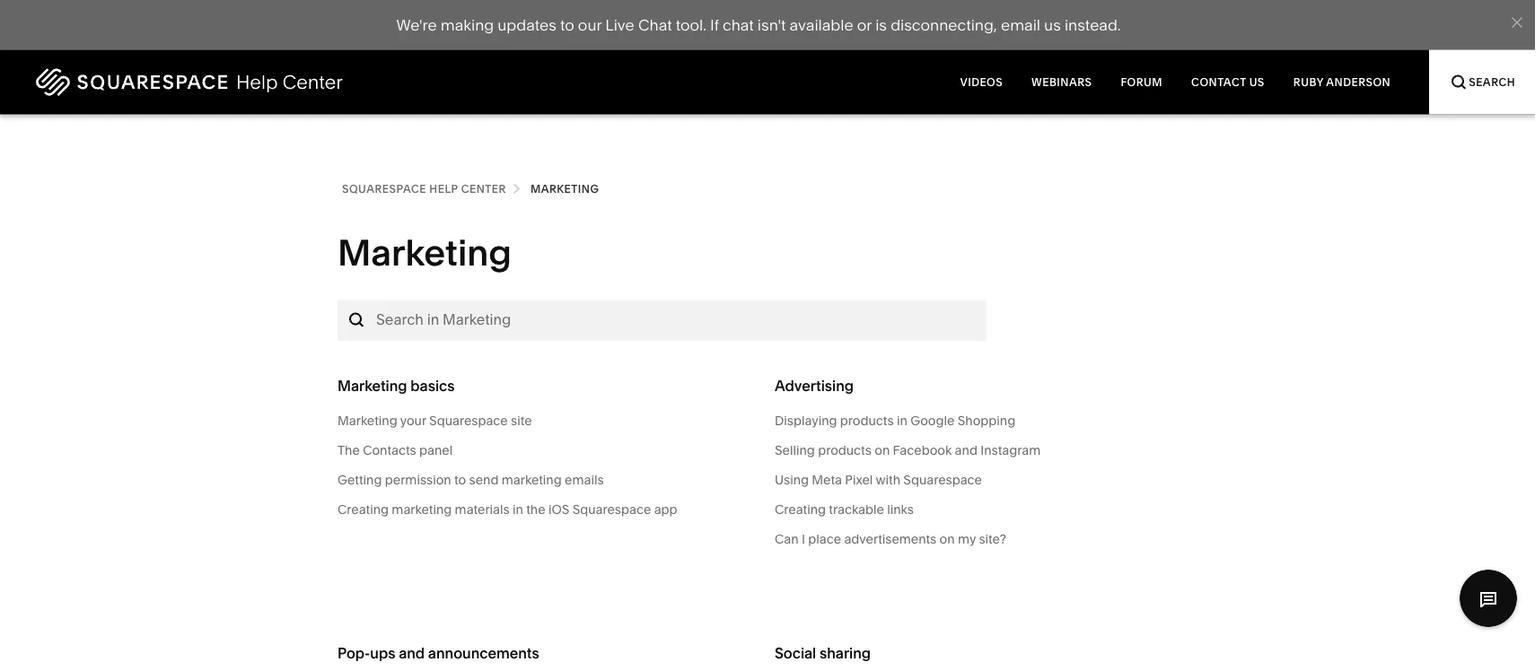 Task type: describe. For each thing, give the bounding box(es) containing it.
we're making updates to our live chat tool. if chat isn't available or is disconnecting, email us instead.
[[396, 15, 1121, 34]]

creating trackable links link
[[775, 500, 1198, 519]]

squarespace inside marketing your squarespace site link
[[429, 413, 508, 428]]

can i place advertisements on my site? link
[[775, 529, 1198, 549]]

ios
[[549, 502, 570, 517]]

the contacts panel
[[338, 443, 453, 458]]

contact us
[[1192, 75, 1265, 88]]

selling products on facebook and instagram link
[[775, 440, 1198, 460]]

or
[[857, 15, 872, 34]]

marketing link
[[531, 179, 599, 199]]

using meta pixel with squarespace link
[[775, 470, 1198, 490]]

panel
[[419, 443, 453, 458]]

in inside 'link'
[[897, 413, 908, 428]]

tool.
[[676, 15, 707, 34]]

displaying products in google shopping link
[[775, 411, 1198, 431]]

squarespace inside squarespace help center link
[[342, 182, 427, 195]]

email
[[1001, 15, 1041, 34]]

my
[[958, 532, 976, 547]]

materials
[[455, 502, 510, 517]]

if
[[710, 15, 719, 34]]

forum
[[1121, 75, 1163, 88]]

creating for advertising
[[775, 502, 826, 517]]

instead.
[[1065, 15, 1121, 34]]

shopping
[[958, 413, 1016, 428]]

ruby
[[1294, 75, 1324, 88]]

place
[[808, 532, 841, 547]]

is
[[876, 15, 887, 34]]

available
[[790, 15, 854, 34]]

marketing for marketing basics
[[338, 378, 407, 395]]

contacts
[[363, 443, 416, 458]]

marketing your squarespace site
[[338, 413, 532, 428]]

site
[[511, 413, 532, 428]]

webinars link
[[1017, 50, 1107, 114]]

contact us link
[[1177, 50, 1279, 114]]

google
[[911, 413, 955, 428]]

i
[[802, 532, 805, 547]]

1 vertical spatial in
[[513, 502, 523, 517]]

displaying products in google shopping
[[775, 413, 1016, 428]]

creating for marketing basics
[[338, 502, 389, 517]]

anderson
[[1327, 75, 1391, 88]]

squarespace inside using meta pixel with squarespace link
[[904, 472, 982, 488]]

center
[[461, 182, 506, 195]]

the
[[526, 502, 546, 517]]

Search in Marketing field
[[376, 311, 977, 329]]

can i place advertisements on my site?
[[775, 532, 1006, 547]]

facebook
[[893, 443, 952, 458]]

pixel
[[845, 472, 873, 488]]

isn't
[[758, 15, 786, 34]]

with
[[876, 472, 901, 488]]

search button
[[1430, 50, 1535, 114]]

we're
[[396, 15, 437, 34]]

links
[[887, 502, 914, 517]]

send
[[469, 472, 499, 488]]

forum link
[[1107, 50, 1177, 114]]

your
[[400, 413, 426, 428]]

creating marketing materials in the ios squarespace app
[[338, 502, 678, 517]]



Task type: locate. For each thing, give the bounding box(es) containing it.
products for displaying
[[840, 413, 894, 428]]

0 vertical spatial marketing
[[502, 472, 562, 488]]

1 horizontal spatial in
[[897, 413, 908, 428]]

products
[[840, 413, 894, 428], [818, 443, 872, 458]]

help
[[429, 182, 458, 195]]

0 horizontal spatial on
[[875, 443, 890, 458]]

basics
[[411, 378, 455, 395]]

instagram
[[981, 443, 1041, 458]]

trackable
[[829, 502, 884, 517]]

1 vertical spatial on
[[940, 532, 955, 547]]

displaying
[[775, 413, 837, 428]]

squarespace inside creating marketing materials in the ios squarespace app link
[[573, 502, 651, 517]]

site?
[[979, 532, 1006, 547]]

1 horizontal spatial to
[[560, 15, 574, 34]]

to inside the marketing main content
[[454, 472, 466, 488]]

our
[[578, 15, 602, 34]]

advertisements
[[844, 532, 937, 547]]

marketing for marketing your squarespace site
[[338, 413, 397, 428]]

selling products on facebook and instagram
[[775, 443, 1041, 458]]

on
[[875, 443, 890, 458], [940, 532, 955, 547]]

to
[[560, 15, 574, 34], [454, 472, 466, 488]]

on up using meta pixel with squarespace
[[875, 443, 890, 458]]

marketing up the
[[502, 472, 562, 488]]

emails
[[565, 472, 604, 488]]

on left 'my'
[[940, 532, 955, 547]]

in up selling products on facebook and instagram
[[897, 413, 908, 428]]

meta
[[812, 472, 842, 488]]

1 horizontal spatial creating
[[775, 502, 826, 517]]

squarespace down emails
[[573, 502, 651, 517]]

marketing down squarespace help center link on the top left
[[338, 231, 512, 275]]

squarespace
[[342, 182, 427, 195], [429, 413, 508, 428], [904, 472, 982, 488], [573, 502, 651, 517]]

marketing for the marketing link
[[531, 182, 599, 195]]

using meta pixel with squarespace
[[775, 472, 982, 488]]

marketing your squarespace site link
[[338, 411, 761, 431]]

marketing basics
[[338, 378, 455, 395]]

0 vertical spatial products
[[840, 413, 894, 428]]

in left the
[[513, 502, 523, 517]]

search
[[1469, 75, 1516, 88]]

the
[[338, 443, 360, 458]]

permission
[[385, 472, 451, 488]]

1 vertical spatial products
[[818, 443, 872, 458]]

marketing main content
[[0, 50, 1535, 663]]

1 vertical spatial marketing
[[392, 502, 452, 517]]

1 creating from the left
[[338, 502, 389, 517]]

marketing right center
[[531, 182, 599, 195]]

1 horizontal spatial marketing
[[502, 472, 562, 488]]

0 horizontal spatial marketing
[[392, 502, 452, 517]]

selling
[[775, 443, 815, 458]]

using
[[775, 472, 809, 488]]

videos
[[960, 75, 1003, 88]]

squarespace left help
[[342, 182, 427, 195]]

0 vertical spatial in
[[897, 413, 908, 428]]

getting permission to send marketing emails link
[[338, 470, 761, 490]]

creating up i
[[775, 502, 826, 517]]

getting permission to send marketing emails
[[338, 472, 604, 488]]

marketing up the
[[338, 413, 397, 428]]

contact
[[1192, 75, 1247, 88]]

squarespace help center
[[342, 182, 506, 195]]

creating down getting
[[338, 502, 389, 517]]

in
[[897, 413, 908, 428], [513, 502, 523, 517]]

us
[[1044, 15, 1061, 34]]

products up selling products on facebook and instagram
[[840, 413, 894, 428]]

making
[[441, 15, 494, 34]]

0 vertical spatial to
[[560, 15, 574, 34]]

webinars
[[1032, 75, 1092, 88]]

0 vertical spatial on
[[875, 443, 890, 458]]

products up the pixel
[[818, 443, 872, 458]]

marketing up "your"
[[338, 378, 407, 395]]

ruby anderson link
[[1279, 50, 1405, 114]]

0 horizontal spatial to
[[454, 472, 466, 488]]

1 vertical spatial to
[[454, 472, 466, 488]]

creating trackable links
[[775, 502, 914, 517]]

squarespace down "facebook"
[[904, 472, 982, 488]]

2 creating from the left
[[775, 502, 826, 517]]

creating marketing materials in the ios squarespace app link
[[338, 500, 761, 519]]

1 horizontal spatial on
[[940, 532, 955, 547]]

0 horizontal spatial creating
[[338, 502, 389, 517]]

marketing down permission
[[392, 502, 452, 517]]

to left send
[[454, 472, 466, 488]]

app
[[654, 502, 678, 517]]

squarespace help center link
[[342, 179, 506, 199]]

advertising
[[775, 378, 854, 395]]

creating
[[338, 502, 389, 517], [775, 502, 826, 517]]

to left our
[[560, 15, 574, 34]]

updates
[[498, 15, 556, 34]]

0 horizontal spatial in
[[513, 502, 523, 517]]

videos link
[[946, 50, 1017, 114]]

and
[[955, 443, 978, 458]]

chat
[[723, 15, 754, 34]]

us
[[1250, 75, 1265, 88]]

products for selling
[[818, 443, 872, 458]]

ruby anderson
[[1294, 75, 1391, 88]]

marketing
[[502, 472, 562, 488], [392, 502, 452, 517]]

products inside 'link'
[[840, 413, 894, 428]]

squarespace up panel
[[429, 413, 508, 428]]

live
[[605, 15, 635, 34]]

getting
[[338, 472, 382, 488]]

marketing
[[531, 182, 599, 195], [338, 231, 512, 275], [338, 378, 407, 395], [338, 413, 397, 428]]

the contacts panel link
[[338, 440, 761, 460]]

disconnecting,
[[891, 15, 997, 34]]

can
[[775, 532, 799, 547]]

chat
[[638, 15, 672, 34]]



Task type: vqa. For each thing, say whether or not it's contained in the screenshot.
Search
yes



